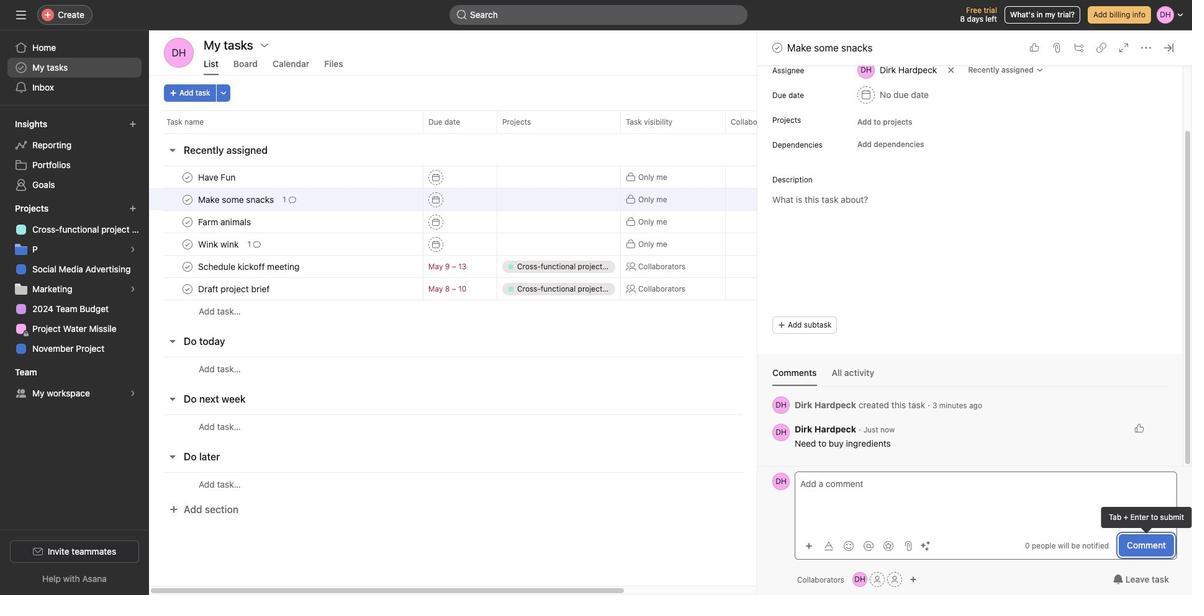 Task type: locate. For each thing, give the bounding box(es) containing it.
mark complete checkbox inside make some snacks cell
[[180, 192, 195, 207]]

mark complete image for schedule kickoff meeting 'cell'
[[180, 259, 195, 274]]

2 horizontal spatial dh image
[[855, 573, 866, 587]]

tab list
[[773, 366, 1168, 387]]

1 mark complete image from the top
[[180, 170, 195, 185]]

Mark complete checkbox
[[180, 215, 195, 229], [180, 237, 195, 252], [180, 259, 195, 274], [180, 282, 195, 297]]

collapse task list for this group image
[[168, 145, 178, 155], [168, 337, 178, 347]]

4 mark complete checkbox from the top
[[180, 282, 195, 297]]

1 comment image
[[289, 196, 296, 203]]

schedule kickoff meeting cell
[[149, 255, 423, 278]]

1 vertical spatial mark complete image
[[180, 215, 195, 229]]

mark complete checkbox inside draft project brief cell
[[180, 282, 195, 297]]

1 vertical spatial task name text field
[[196, 261, 303, 273]]

show options image
[[260, 40, 269, 50]]

mark complete image inside draft project brief cell
[[180, 282, 195, 297]]

make some snacks dialog
[[758, 0, 1192, 596]]

teams element
[[0, 361, 149, 406]]

header recently assigned tree grid
[[149, 166, 925, 323]]

0 vertical spatial mark complete image
[[180, 170, 195, 185]]

collapse task list for this group image
[[168, 394, 178, 404], [168, 452, 178, 462]]

mark complete image inside wink wink cell
[[180, 237, 195, 252]]

0 vertical spatial collapse task list for this group image
[[168, 145, 178, 155]]

2 task name text field from the top
[[196, 261, 303, 273]]

1 vertical spatial dh image
[[776, 397, 787, 414]]

mark complete checkbox inside schedule kickoff meeting 'cell'
[[180, 259, 195, 274]]

1 collapse task list for this group image from the top
[[168, 394, 178, 404]]

mark complete image for wink wink cell
[[180, 237, 195, 252]]

3 mark complete image from the top
[[180, 237, 195, 252]]

task name text field for mark complete image within make some snacks cell
[[196, 193, 278, 206]]

tab list inside make some snacks dialog
[[773, 366, 1168, 387]]

tooltip
[[1102, 507, 1192, 532]]

mark complete checkbox inside farm animals "cell"
[[180, 215, 195, 229]]

0 vertical spatial dh image
[[776, 424, 787, 442]]

2 dh image from the top
[[776, 473, 787, 491]]

mark complete checkbox for make some snacks cell
[[180, 192, 195, 207]]

mark complete checkbox for wink wink cell
[[180, 237, 195, 252]]

draft project brief cell
[[149, 278, 423, 301]]

new insights image
[[129, 120, 137, 128]]

2 vertical spatial dh image
[[855, 573, 866, 587]]

dh image
[[172, 38, 186, 68], [776, 397, 787, 414], [855, 573, 866, 587]]

2 mark complete image from the top
[[180, 215, 195, 229]]

1 vertical spatial dh image
[[776, 473, 787, 491]]

0 vertical spatial mark complete checkbox
[[770, 40, 785, 55]]

task name text field inside draft project brief cell
[[196, 283, 273, 295]]

1 vertical spatial task name text field
[[196, 216, 255, 228]]

3 task name text field from the top
[[196, 283, 273, 295]]

mark complete image inside schedule kickoff meeting 'cell'
[[180, 259, 195, 274]]

task name text field for mark complete icon inside "have fun" cell
[[196, 171, 239, 184]]

Task name text field
[[196, 193, 278, 206], [196, 261, 303, 273], [196, 283, 273, 295]]

mark complete checkbox for "have fun" cell
[[180, 170, 195, 185]]

have fun cell
[[149, 166, 423, 189]]

insert an object image
[[805, 542, 813, 550]]

task name text field inside "have fun" cell
[[196, 171, 239, 184]]

2 vertical spatial task name text field
[[196, 283, 273, 295]]

1 vertical spatial mark complete checkbox
[[180, 170, 195, 185]]

0 vertical spatial task name text field
[[196, 171, 239, 184]]

0 vertical spatial collapse task list for this group image
[[168, 394, 178, 404]]

task name text field inside schedule kickoff meeting 'cell'
[[196, 261, 303, 273]]

dh image
[[776, 424, 787, 442], [776, 473, 787, 491]]

at mention image
[[864, 541, 874, 551]]

task name text field for mark complete icon in the farm animals "cell"
[[196, 216, 255, 228]]

task name text field inside farm animals "cell"
[[196, 216, 255, 228]]

mark complete checkbox inside "have fun" cell
[[180, 170, 195, 185]]

2 vertical spatial mark complete image
[[180, 237, 195, 252]]

Mark complete checkbox
[[770, 40, 785, 55], [180, 170, 195, 185], [180, 192, 195, 207]]

1 task name text field from the top
[[196, 193, 278, 206]]

mark complete checkbox inside wink wink cell
[[180, 237, 195, 252]]

toolbar
[[800, 537, 935, 555]]

0 vertical spatial task name text field
[[196, 193, 278, 206]]

main content
[[758, 0, 1183, 466]]

1 horizontal spatial dh image
[[776, 397, 787, 414]]

1 mark complete checkbox from the top
[[180, 215, 195, 229]]

new project or portfolio image
[[129, 205, 137, 212]]

1 comment image
[[253, 241, 261, 248]]

2 task name text field from the top
[[196, 216, 255, 228]]

task name text field inside make some snacks cell
[[196, 193, 278, 206]]

attachments: add a file to this task, make some snacks image
[[1052, 43, 1062, 53]]

1 vertical spatial collapse task list for this group image
[[168, 452, 178, 462]]

task name text field for mark complete icon inside wink wink cell
[[196, 238, 242, 251]]

toolbar inside make some snacks dialog
[[800, 537, 935, 555]]

list box
[[450, 5, 748, 25]]

2 mark complete checkbox from the top
[[180, 237, 195, 252]]

remove assignee image
[[948, 66, 955, 74]]

mark complete image inside make some snacks cell
[[180, 192, 195, 207]]

0 horizontal spatial dh image
[[172, 38, 186, 68]]

mark complete image inside farm animals "cell"
[[180, 215, 195, 229]]

2 collapse task list for this group image from the top
[[168, 452, 178, 462]]

insights element
[[0, 113, 149, 197]]

Task name text field
[[196, 171, 239, 184], [196, 216, 255, 228], [196, 238, 242, 251]]

mark complete image
[[180, 170, 195, 185], [180, 215, 195, 229], [180, 237, 195, 252]]

mark complete image
[[770, 40, 785, 55], [180, 192, 195, 207], [180, 259, 195, 274], [180, 282, 195, 297]]

hide sidebar image
[[16, 10, 26, 20]]

1 vertical spatial collapse task list for this group image
[[168, 337, 178, 347]]

1 task name text field from the top
[[196, 171, 239, 184]]

task name text field inside wink wink cell
[[196, 238, 242, 251]]

3 mark complete checkbox from the top
[[180, 259, 195, 274]]

3 task name text field from the top
[[196, 238, 242, 251]]

wink wink cell
[[149, 233, 423, 256]]

2 vertical spatial task name text field
[[196, 238, 242, 251]]

mark complete checkbox for farm animals "cell"
[[180, 215, 195, 229]]

close details image
[[1164, 43, 1174, 53]]

mark complete image inside "have fun" cell
[[180, 170, 195, 185]]

row
[[149, 111, 925, 134], [164, 133, 910, 134], [149, 166, 925, 189], [149, 188, 925, 211], [149, 211, 925, 233], [149, 233, 925, 256], [149, 255, 925, 278], [149, 278, 925, 301], [149, 300, 925, 323], [149, 357, 925, 381], [149, 415, 925, 438], [149, 473, 925, 496]]

2 vertical spatial mark complete checkbox
[[180, 192, 195, 207]]



Task type: vqa. For each thing, say whether or not it's contained in the screenshot.
Mark complete image to the top
yes



Task type: describe. For each thing, give the bounding box(es) containing it.
mark complete image for make some snacks cell
[[180, 192, 195, 207]]

1 dh image from the top
[[776, 424, 787, 442]]

full screen image
[[1119, 43, 1129, 53]]

projects element
[[0, 197, 149, 361]]

ai assist options image
[[921, 541, 931, 551]]

emoji image
[[844, 541, 854, 551]]

task name text field for mark complete image inside draft project brief cell
[[196, 283, 273, 295]]

prominent image
[[457, 10, 467, 20]]

more actions image
[[220, 89, 227, 97]]

1 collapse task list for this group image from the top
[[168, 145, 178, 155]]

2 collapse task list for this group image from the top
[[168, 337, 178, 347]]

mark complete image for farm animals "cell"
[[180, 215, 195, 229]]

mark complete image for draft project brief cell on the left
[[180, 282, 195, 297]]

add or remove collaborators image
[[910, 576, 917, 584]]

0 likes. click to like this task comment image
[[1135, 424, 1145, 434]]

more actions for this task image
[[1141, 43, 1151, 53]]

make some snacks cell
[[149, 188, 423, 211]]

0 vertical spatial dh image
[[172, 38, 186, 68]]

see details, p image
[[129, 246, 137, 253]]

0 likes. click to like this task image
[[1030, 43, 1040, 53]]

global element
[[0, 30, 149, 105]]

linked projects for wink wink cell
[[497, 233, 621, 256]]

mark complete checkbox for draft project brief cell on the left
[[180, 282, 195, 297]]

mark complete checkbox for schedule kickoff meeting 'cell'
[[180, 259, 195, 274]]

task name text field for mark complete image within the schedule kickoff meeting 'cell'
[[196, 261, 303, 273]]

attach a file or paste an image image
[[904, 541, 913, 551]]

copy task link image
[[1097, 43, 1107, 53]]

linked projects for have fun cell
[[497, 166, 621, 189]]

appreciations image
[[884, 541, 894, 551]]

add subtask image
[[1074, 43, 1084, 53]]

formatting image
[[824, 541, 834, 551]]

farm animals cell
[[149, 211, 423, 233]]

main content inside make some snacks dialog
[[758, 0, 1183, 466]]

mark complete image for "have fun" cell
[[180, 170, 195, 185]]

mark complete checkbox inside make some snacks dialog
[[770, 40, 785, 55]]



